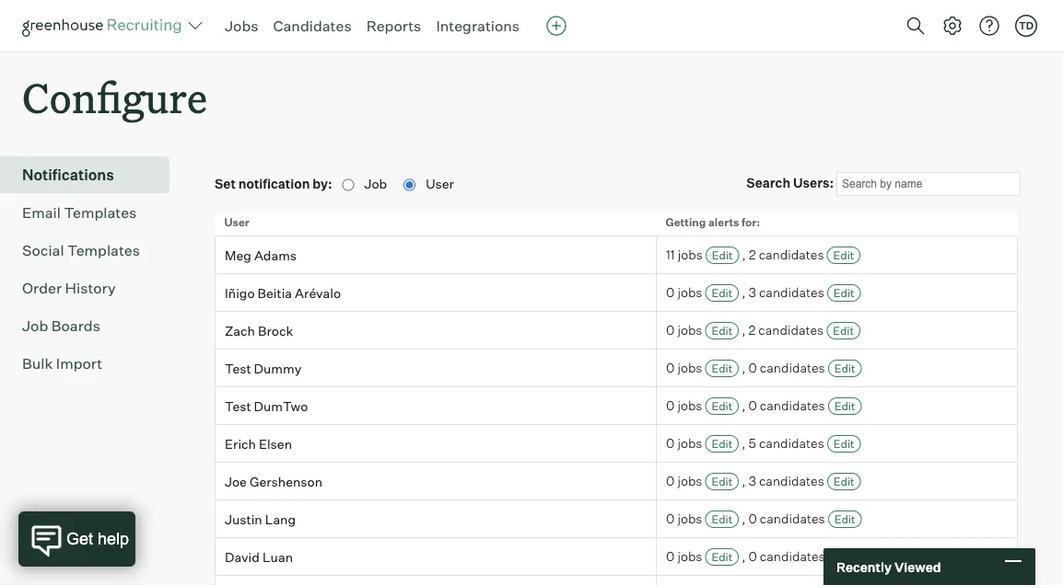 Task type: describe. For each thing, give the bounding box(es) containing it.
social
[[22, 242, 64, 260]]

, for test dummy
[[742, 360, 746, 377]]

3 for iñigo beitia arévalo
[[749, 285, 756, 301]]

notification
[[238, 176, 310, 192]]

td
[[1019, 19, 1034, 32]]

social templates
[[22, 242, 140, 260]]

, for justin lang
[[742, 512, 746, 528]]

joe
[[225, 474, 247, 490]]

, for david luan
[[742, 549, 746, 565]]

notifications
[[22, 166, 114, 184]]

email templates
[[22, 204, 137, 222]]

0 jobs edit ,             0 candidates edit for test dumtwo
[[666, 398, 855, 414]]

test dumtwo
[[225, 398, 308, 415]]

jobs for test dumtwo
[[678, 398, 702, 414]]

job for job boards
[[22, 317, 48, 336]]

1 horizontal spatial user
[[426, 176, 454, 192]]

jobs link
[[225, 17, 258, 35]]

11
[[666, 247, 675, 263]]

bulk import
[[22, 355, 102, 373]]

by:
[[313, 176, 332, 192]]

, for test dumtwo
[[742, 398, 746, 414]]

recently viewed
[[837, 559, 941, 576]]

candidates for test dummy
[[760, 360, 825, 377]]

adams
[[254, 247, 297, 263]]

reports link
[[366, 17, 421, 35]]

job boards link
[[22, 315, 162, 337]]

set notification by:
[[215, 176, 335, 192]]

erich
[[225, 436, 256, 452]]

candidates for erich elsen
[[759, 436, 824, 452]]

, for zach brock
[[742, 323, 746, 339]]

configure image
[[942, 15, 964, 37]]

bulk
[[22, 355, 53, 373]]

test for test dumtwo
[[225, 398, 251, 415]]

templates for social templates
[[67, 242, 140, 260]]

brock
[[258, 323, 293, 339]]

history
[[65, 279, 116, 298]]

set
[[215, 176, 236, 192]]

search
[[747, 175, 791, 191]]

0 jobs edit ,             5 candidates edit
[[666, 436, 854, 452]]

candidates
[[273, 17, 352, 35]]

test dummy
[[225, 361, 302, 377]]

jobs for david luan
[[678, 549, 702, 565]]

candidates for david luan
[[760, 549, 825, 565]]

jobs
[[225, 17, 258, 35]]

email templates link
[[22, 202, 162, 224]]

5
[[749, 436, 756, 452]]

for:
[[742, 215, 760, 229]]

, for iñigo beitia arévalo
[[742, 285, 746, 301]]

jobs for iñigo beitia arévalo
[[678, 285, 702, 301]]

getting
[[666, 215, 706, 229]]

users:
[[793, 175, 834, 191]]

dumtwo
[[254, 398, 308, 415]]

0 jobs edit ,             0 candidates edit for test dummy
[[666, 360, 855, 377]]

iñigo
[[225, 285, 255, 301]]

elsen
[[259, 436, 292, 452]]

Job radio
[[342, 179, 354, 191]]

jobs for meg adams
[[678, 247, 703, 263]]



Task type: vqa. For each thing, say whether or not it's contained in the screenshot.
HR
no



Task type: locate. For each thing, give the bounding box(es) containing it.
integrations link
[[436, 17, 520, 35]]

3 0 jobs edit ,             0 candidates edit from the top
[[666, 512, 855, 528]]

viewed
[[895, 559, 941, 576]]

1 test from the top
[[225, 361, 251, 377]]

0 jobs edit ,             0 candidates edit for justin lang
[[666, 512, 855, 528]]

0 horizontal spatial job
[[22, 317, 48, 336]]

1 vertical spatial user
[[224, 215, 250, 229]]

notifications link
[[22, 164, 162, 186]]

1 0 jobs edit ,             3 candidates edit from the top
[[666, 285, 855, 301]]

getting alerts for:
[[666, 215, 760, 229]]

social templates link
[[22, 240, 162, 262]]

td button
[[1015, 15, 1037, 37]]

david
[[225, 550, 260, 566]]

beitia
[[258, 285, 292, 301]]

user up the meg
[[224, 215, 250, 229]]

candidates for meg adams
[[759, 247, 824, 263]]

1 vertical spatial test
[[225, 398, 251, 415]]

0 vertical spatial 0 jobs edit ,             3 candidates edit
[[666, 285, 855, 301]]

dummy
[[254, 361, 302, 377]]

3
[[749, 285, 756, 301], [749, 474, 756, 490]]

zach brock
[[225, 323, 293, 339]]

integrations
[[436, 17, 520, 35]]

4 0 jobs edit ,             0 candidates edit from the top
[[666, 549, 855, 565]]

1 vertical spatial 0 jobs edit ,             3 candidates edit
[[666, 474, 855, 490]]

8 jobs from the top
[[678, 512, 702, 528]]

1 vertical spatial job
[[22, 317, 48, 336]]

4 jobs from the top
[[678, 360, 702, 377]]

test for test dummy
[[225, 361, 251, 377]]

justin
[[225, 512, 262, 528]]

job for job
[[364, 176, 390, 192]]

0 jobs edit ,             3 candidates edit down the 11 jobs edit ,             2 candidates edit
[[666, 285, 855, 301]]

2 for 11 jobs
[[749, 247, 756, 263]]

6 , from the top
[[742, 436, 746, 452]]

3 for joe gershenson
[[749, 474, 756, 490]]

9 jobs from the top
[[678, 549, 702, 565]]

1 3 from the top
[[749, 285, 756, 301]]

11 jobs edit ,             2 candidates edit
[[666, 247, 854, 263]]

1 jobs from the top
[[678, 247, 703, 263]]

1 vertical spatial 3
[[749, 474, 756, 490]]

0 jobs edit ,             3 candidates edit
[[666, 285, 855, 301], [666, 474, 855, 490]]

3 , from the top
[[742, 323, 746, 339]]

6 jobs from the top
[[678, 436, 702, 452]]

jobs
[[678, 247, 703, 263], [678, 285, 702, 301], [678, 323, 702, 339], [678, 360, 702, 377], [678, 398, 702, 414], [678, 436, 702, 452], [678, 474, 702, 490], [678, 512, 702, 528], [678, 549, 702, 565]]

job
[[364, 176, 390, 192], [22, 317, 48, 336]]

edit link
[[706, 247, 739, 265], [827, 247, 861, 265], [705, 285, 739, 302], [827, 285, 861, 302], [705, 323, 739, 340], [827, 323, 860, 340], [705, 360, 739, 378], [828, 360, 862, 378], [705, 398, 739, 416], [828, 398, 862, 416], [705, 436, 739, 453], [827, 436, 861, 453], [705, 474, 739, 491], [827, 474, 861, 491], [705, 512, 739, 529], [828, 512, 862, 529], [705, 549, 739, 567], [828, 549, 862, 567]]

3 jobs from the top
[[678, 323, 702, 339]]

jobs for justin lang
[[678, 512, 702, 528]]

1 vertical spatial 2
[[749, 323, 756, 339]]

iñigo beitia arévalo
[[225, 285, 341, 301]]

, for meg adams
[[742, 247, 746, 263]]

2
[[749, 247, 756, 263], [749, 323, 756, 339]]

0 vertical spatial 2
[[749, 247, 756, 263]]

templates down notifications link
[[64, 204, 137, 222]]

User radio
[[404, 179, 416, 191]]

2 2 from the top
[[749, 323, 756, 339]]

1 , from the top
[[742, 247, 746, 263]]

0
[[666, 285, 675, 301], [666, 323, 675, 339], [666, 360, 675, 377], [749, 360, 757, 377], [666, 398, 675, 414], [749, 398, 757, 414], [666, 436, 675, 452], [666, 474, 675, 490], [666, 512, 675, 528], [749, 512, 757, 528], [666, 549, 675, 565], [749, 549, 757, 565]]

templates up order history link
[[67, 242, 140, 260]]

arévalo
[[295, 285, 341, 301]]

order
[[22, 279, 62, 298]]

, for joe gershenson
[[742, 474, 746, 490]]

bulk import link
[[22, 353, 162, 375]]

justin lang
[[225, 512, 296, 528]]

5 , from the top
[[742, 398, 746, 414]]

recently
[[837, 559, 892, 576]]

0 vertical spatial user
[[426, 176, 454, 192]]

0 vertical spatial 3
[[749, 285, 756, 301]]

2 jobs from the top
[[678, 285, 702, 301]]

candidates for test dumtwo
[[760, 398, 825, 414]]

0 jobs edit ,             3 candidates edit for iñigo beitia arévalo
[[666, 285, 855, 301]]

2 0 jobs edit ,             0 candidates edit from the top
[[666, 398, 855, 414]]

jobs for zach brock
[[678, 323, 702, 339]]

candidates
[[759, 247, 824, 263], [759, 285, 824, 301], [759, 323, 824, 339], [760, 360, 825, 377], [760, 398, 825, 414], [759, 436, 824, 452], [759, 474, 824, 490], [760, 512, 825, 528], [760, 549, 825, 565]]

2 3 from the top
[[749, 474, 756, 490]]

1 2 from the top
[[749, 247, 756, 263]]

candidates for zach brock
[[759, 323, 824, 339]]

jobs for joe gershenson
[[678, 474, 702, 490]]

0 horizontal spatial user
[[224, 215, 250, 229]]

jobs for erich elsen
[[678, 436, 702, 452]]

templates
[[64, 204, 137, 222], [67, 242, 140, 260]]

candidates for justin lang
[[760, 512, 825, 528]]

order history link
[[22, 277, 162, 300]]

search users:
[[747, 175, 837, 191]]

alerts
[[708, 215, 739, 229]]

test down zach at the left of page
[[225, 361, 251, 377]]

4 , from the top
[[742, 360, 746, 377]]

, for erich elsen
[[742, 436, 746, 452]]

test up the erich
[[225, 398, 251, 415]]

1 vertical spatial templates
[[67, 242, 140, 260]]

0 jobs edit ,             2 candidates edit
[[666, 323, 854, 339]]

jobs for test dummy
[[678, 360, 702, 377]]

3 down 5
[[749, 474, 756, 490]]

meg adams
[[225, 247, 297, 263]]

2 , from the top
[[742, 285, 746, 301]]

0 jobs edit ,             0 candidates edit for david luan
[[666, 549, 855, 565]]

import
[[56, 355, 102, 373]]

9 , from the top
[[742, 549, 746, 565]]

search image
[[905, 15, 927, 37]]

luan
[[263, 550, 293, 566]]

2 for 0 jobs
[[749, 323, 756, 339]]

email
[[22, 204, 61, 222]]

order history
[[22, 279, 116, 298]]

0 vertical spatial test
[[225, 361, 251, 377]]

,
[[742, 247, 746, 263], [742, 285, 746, 301], [742, 323, 746, 339], [742, 360, 746, 377], [742, 398, 746, 414], [742, 436, 746, 452], [742, 474, 746, 490], [742, 512, 746, 528], [742, 549, 746, 565]]

test
[[225, 361, 251, 377], [225, 398, 251, 415]]

0 vertical spatial templates
[[64, 204, 137, 222]]

candidates link
[[273, 17, 352, 35]]

2 test from the top
[[225, 398, 251, 415]]

lang
[[265, 512, 296, 528]]

8 , from the top
[[742, 512, 746, 528]]

5 jobs from the top
[[678, 398, 702, 414]]

2 0 jobs edit ,             3 candidates edit from the top
[[666, 474, 855, 490]]

3 up 0 jobs edit ,             2 candidates edit
[[749, 285, 756, 301]]

7 , from the top
[[742, 474, 746, 490]]

user
[[426, 176, 454, 192], [224, 215, 250, 229]]

gershenson
[[250, 474, 323, 490]]

7 jobs from the top
[[678, 474, 702, 490]]

edit
[[712, 249, 733, 263], [833, 249, 854, 263], [712, 287, 733, 301], [834, 287, 855, 301], [712, 324, 733, 338], [833, 324, 854, 338], [712, 362, 733, 376], [834, 362, 855, 376], [712, 400, 733, 414], [834, 400, 855, 414], [712, 438, 733, 452], [834, 438, 854, 452], [712, 476, 733, 489], [834, 476, 855, 489], [712, 513, 733, 527], [834, 513, 855, 527], [712, 551, 733, 565], [834, 551, 855, 565]]

erich elsen
[[225, 436, 292, 452]]

job boards
[[22, 317, 100, 336]]

Search by name text field
[[837, 172, 1021, 196]]

user right user option
[[426, 176, 454, 192]]

david luan
[[225, 550, 293, 566]]

1 0 jobs edit ,             0 candidates edit from the top
[[666, 360, 855, 377]]

job up bulk
[[22, 317, 48, 336]]

zach
[[225, 323, 255, 339]]

candidates for joe gershenson
[[759, 474, 824, 490]]

td button
[[1012, 11, 1041, 41]]

job right "job" option
[[364, 176, 390, 192]]

joe gershenson
[[225, 474, 323, 490]]

0 jobs edit ,             0 candidates edit
[[666, 360, 855, 377], [666, 398, 855, 414], [666, 512, 855, 528], [666, 549, 855, 565]]

reports
[[366, 17, 421, 35]]

configure
[[22, 70, 207, 124]]

candidates for iñigo beitia arévalo
[[759, 285, 824, 301]]

boards
[[51, 317, 100, 336]]

meg
[[225, 247, 251, 263]]

0 jobs edit ,             3 candidates edit down 0 jobs edit ,             5 candidates edit
[[666, 474, 855, 490]]

greenhouse recruiting image
[[22, 15, 188, 37]]

0 vertical spatial job
[[364, 176, 390, 192]]

2 down the 11 jobs edit ,             2 candidates edit
[[749, 323, 756, 339]]

2 down for:
[[749, 247, 756, 263]]

templates for email templates
[[64, 204, 137, 222]]

0 jobs edit ,             3 candidates edit for joe gershenson
[[666, 474, 855, 490]]

1 horizontal spatial job
[[364, 176, 390, 192]]



